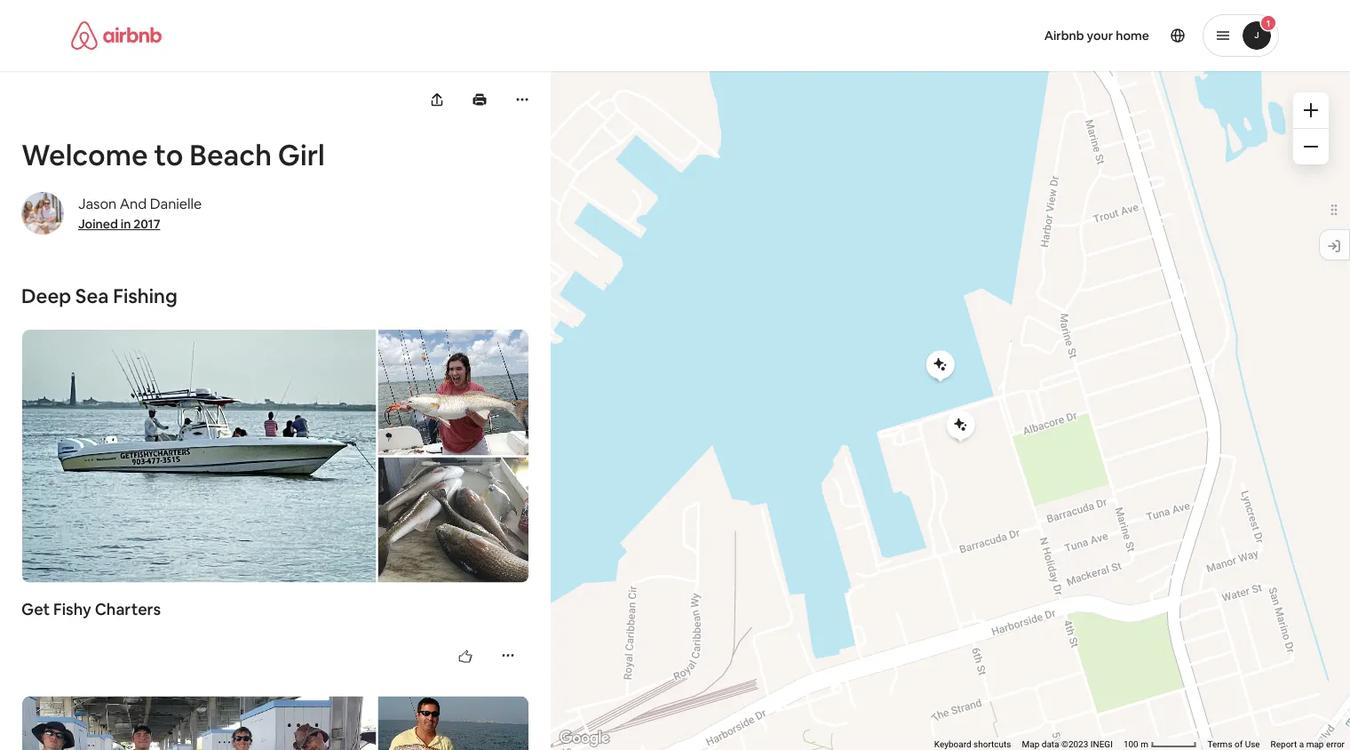 Task type: describe. For each thing, give the bounding box(es) containing it.
m
[[1141, 739, 1149, 750]]

terms
[[1208, 739, 1233, 750]]

your
[[1087, 28, 1114, 44]]

deep
[[21, 283, 71, 308]]

get fishy charters link
[[21, 599, 530, 620]]

fishing
[[113, 283, 177, 308]]

zoom out image
[[1305, 140, 1319, 154]]

charters
[[95, 599, 161, 620]]

100
[[1124, 739, 1139, 750]]

terms of use
[[1208, 739, 1261, 750]]

airbnb your home
[[1045, 28, 1150, 44]]

print image
[[473, 92, 487, 107]]

data
[[1042, 739, 1060, 750]]

map
[[1307, 739, 1325, 750]]

joined in 2017 link
[[78, 216, 160, 232]]

more options, get fishy charters image
[[501, 648, 515, 663]]

zoom in image
[[1305, 103, 1319, 117]]

get
[[21, 599, 50, 620]]

joined
[[78, 216, 118, 232]]

jason and danielle joined in 2017
[[78, 194, 202, 232]]

keyboard
[[935, 739, 972, 750]]

home
[[1116, 28, 1150, 44]]

welcome to beach girl
[[21, 136, 325, 173]]

danielle
[[150, 194, 202, 212]]

jason
[[78, 194, 117, 212]]

terms of use link
[[1208, 739, 1261, 750]]

shortcuts
[[974, 739, 1012, 750]]

welcome
[[21, 136, 148, 173]]

get fishy charters
[[21, 599, 161, 620]]

of
[[1235, 739, 1244, 750]]

sea
[[75, 283, 109, 308]]

jason and danielle image
[[21, 192, 64, 235]]

error
[[1327, 739, 1346, 750]]

report
[[1271, 739, 1298, 750]]

fishy
[[53, 599, 91, 620]]

100 m
[[1124, 739, 1151, 750]]

profile element
[[697, 0, 1280, 71]]

inegi
[[1091, 739, 1114, 750]]



Task type: vqa. For each thing, say whether or not it's contained in the screenshot.
'Guest'
no



Task type: locate. For each thing, give the bounding box(es) containing it.
in
[[121, 216, 131, 232]]

more options, undefined image
[[515, 92, 530, 107]]

report a map error link
[[1271, 739, 1346, 750]]

report a map error
[[1271, 739, 1346, 750]]

2017
[[134, 216, 160, 232]]

share image
[[430, 92, 444, 107], [432, 94, 442, 105]]

100 m button
[[1119, 738, 1203, 750]]

girl
[[278, 136, 325, 173]]

and
[[120, 194, 147, 212]]

keyboard shortcuts
[[935, 739, 1012, 750]]

google image
[[555, 727, 614, 750]]

1 button
[[1203, 14, 1280, 57]]

1
[[1267, 17, 1271, 29]]

map region
[[365, 0, 1351, 750]]

airbnb your home link
[[1034, 17, 1161, 54]]

jason and danielle image
[[21, 192, 64, 235]]

mark as helpful, get fishy charters image
[[459, 650, 473, 664]]

keyboard shortcuts button
[[935, 738, 1012, 750]]

map
[[1023, 739, 1040, 750]]

beach
[[189, 136, 272, 173]]

airbnb
[[1045, 28, 1085, 44]]

to
[[154, 136, 183, 173]]

map data ©2023 inegi
[[1023, 739, 1114, 750]]

a
[[1300, 739, 1305, 750]]

use
[[1246, 739, 1261, 750]]

©2023
[[1062, 739, 1089, 750]]

deep sea fishing
[[21, 283, 177, 308]]



